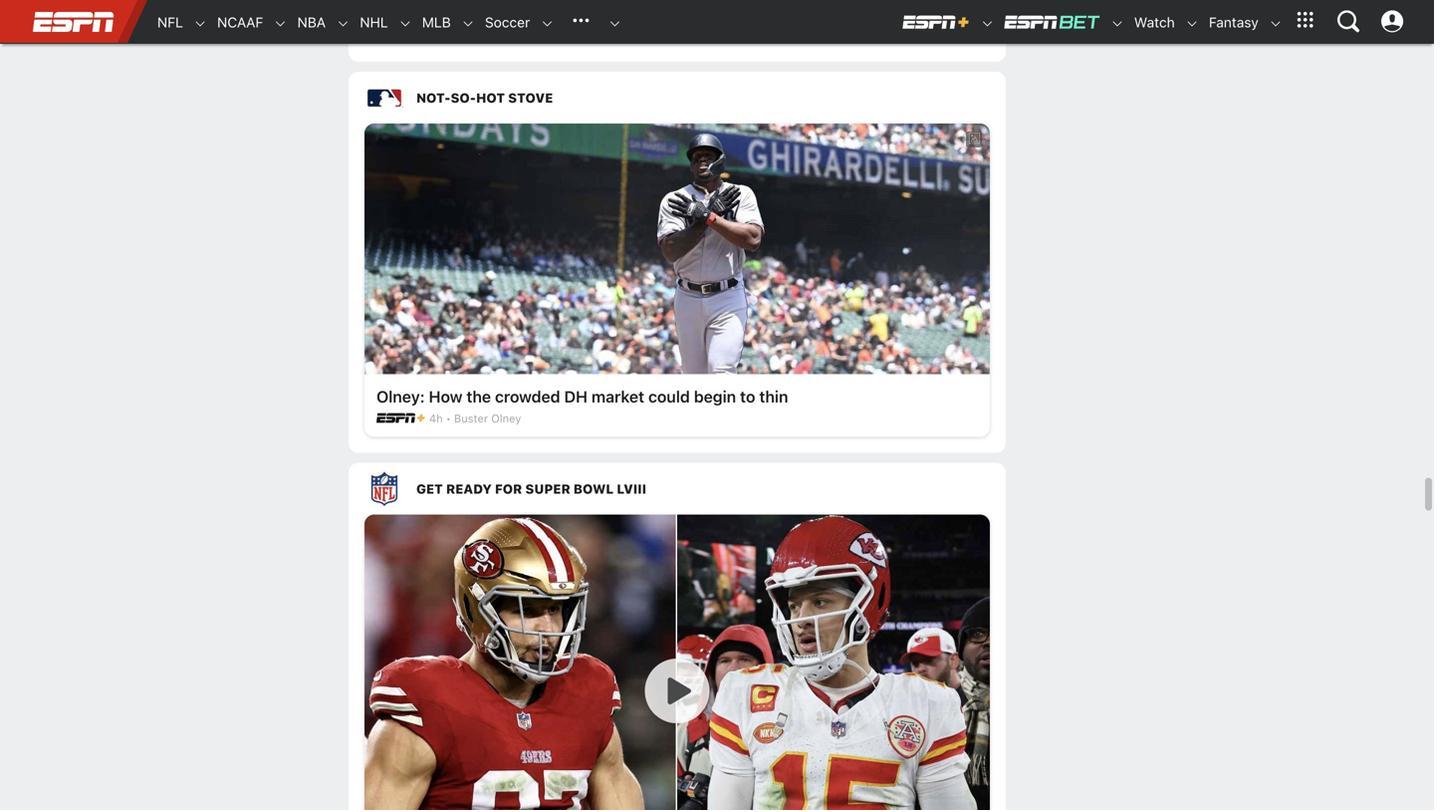Task type: vqa. For each thing, say whether or not it's contained in the screenshot.
11-10 4-
no



Task type: describe. For each thing, give the bounding box(es) containing it.
super
[[526, 481, 571, 496]]

nhl
[[360, 14, 388, 30]]

bowl
[[574, 481, 614, 496]]

nfl link
[[147, 1, 183, 44]]

could
[[649, 387, 690, 406]]

nba
[[297, 14, 326, 30]]

begin
[[694, 387, 737, 406]]

not-so-hot stove
[[417, 90, 553, 105]]

get
[[417, 481, 443, 496]]

dh
[[564, 387, 588, 406]]

for
[[495, 481, 522, 496]]

mlb link
[[412, 1, 451, 44]]

as it happened: sinner completes epic comeback link
[[377, 20, 986, 50]]

fantasy
[[1210, 14, 1259, 30]]

soccer
[[485, 14, 530, 30]]

the
[[467, 387, 491, 406]]

nfl
[[157, 14, 183, 30]]

lviii
[[617, 481, 647, 496]]

4h
[[429, 412, 443, 425]]

watch link
[[1125, 1, 1176, 44]]

not-
[[417, 90, 451, 105]]

buster olney
[[454, 412, 522, 425]]

sinner
[[468, 28, 504, 42]]

ready
[[446, 481, 492, 496]]

ncaaf link
[[207, 1, 263, 44]]

olney: how the crowded dh market could begin to thin
[[377, 387, 789, 406]]

as it happened: sinner completes epic comeback
[[377, 28, 655, 42]]

olney:
[[377, 387, 425, 406]]

stove
[[508, 90, 553, 105]]

fantasy link
[[1200, 1, 1259, 44]]



Task type: locate. For each thing, give the bounding box(es) containing it.
watch
[[1135, 14, 1176, 30]]

buster
[[454, 412, 488, 425]]

soccer link
[[475, 1, 530, 44]]

it
[[394, 28, 401, 42]]

nba link
[[288, 1, 326, 44]]

hot
[[476, 90, 505, 105]]

happened:
[[405, 28, 465, 42]]

epic
[[569, 28, 593, 42]]

get ready for super bowl lviii
[[417, 481, 647, 496]]

market
[[592, 387, 645, 406]]

comeback
[[596, 28, 655, 42]]

completes
[[507, 28, 566, 42]]

nhl link
[[350, 1, 388, 44]]

crowded
[[495, 387, 561, 406]]

as
[[377, 28, 391, 42]]

thin
[[760, 387, 789, 406]]

ncaaf
[[217, 14, 263, 30]]

olney
[[491, 412, 522, 425]]

to
[[740, 387, 756, 406]]

mlb
[[422, 14, 451, 30]]

so-
[[451, 90, 476, 105]]

how
[[429, 387, 463, 406]]



